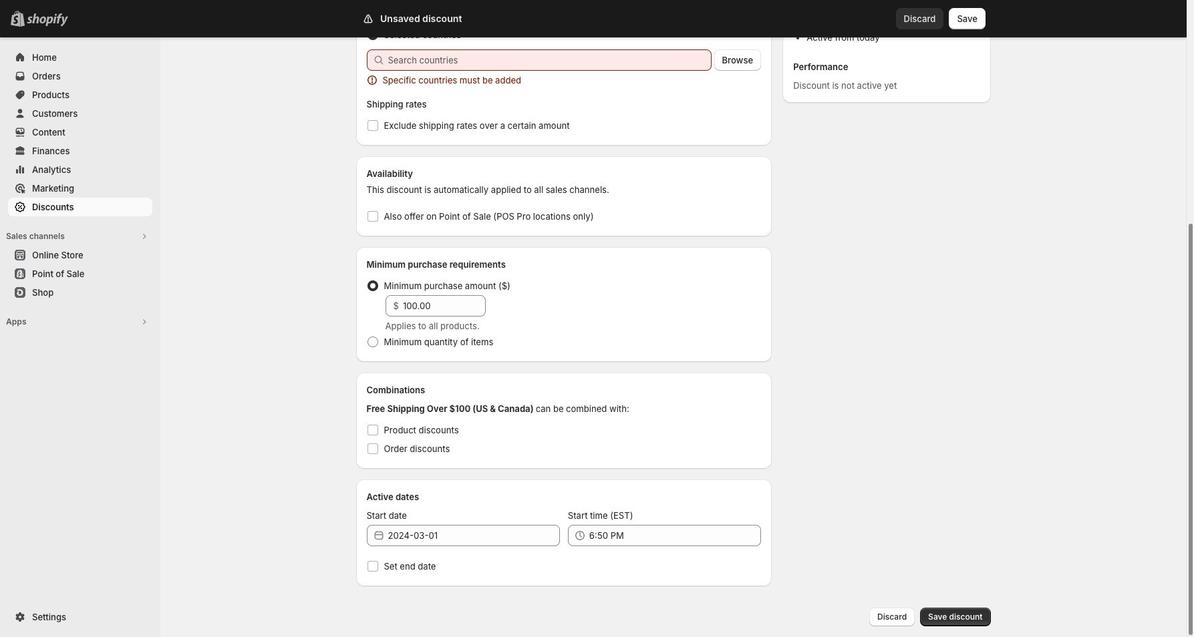 Task type: describe. For each thing, give the bounding box(es) containing it.
0.00 text field
[[403, 295, 486, 317]]

YYYY-MM-DD text field
[[388, 525, 560, 547]]



Task type: vqa. For each thing, say whether or not it's contained in the screenshot.
Enter time text box
yes



Task type: locate. For each thing, give the bounding box(es) containing it.
Search countries text field
[[388, 49, 712, 71]]

shopify image
[[27, 13, 68, 27]]

Enter time text field
[[590, 525, 762, 547]]



